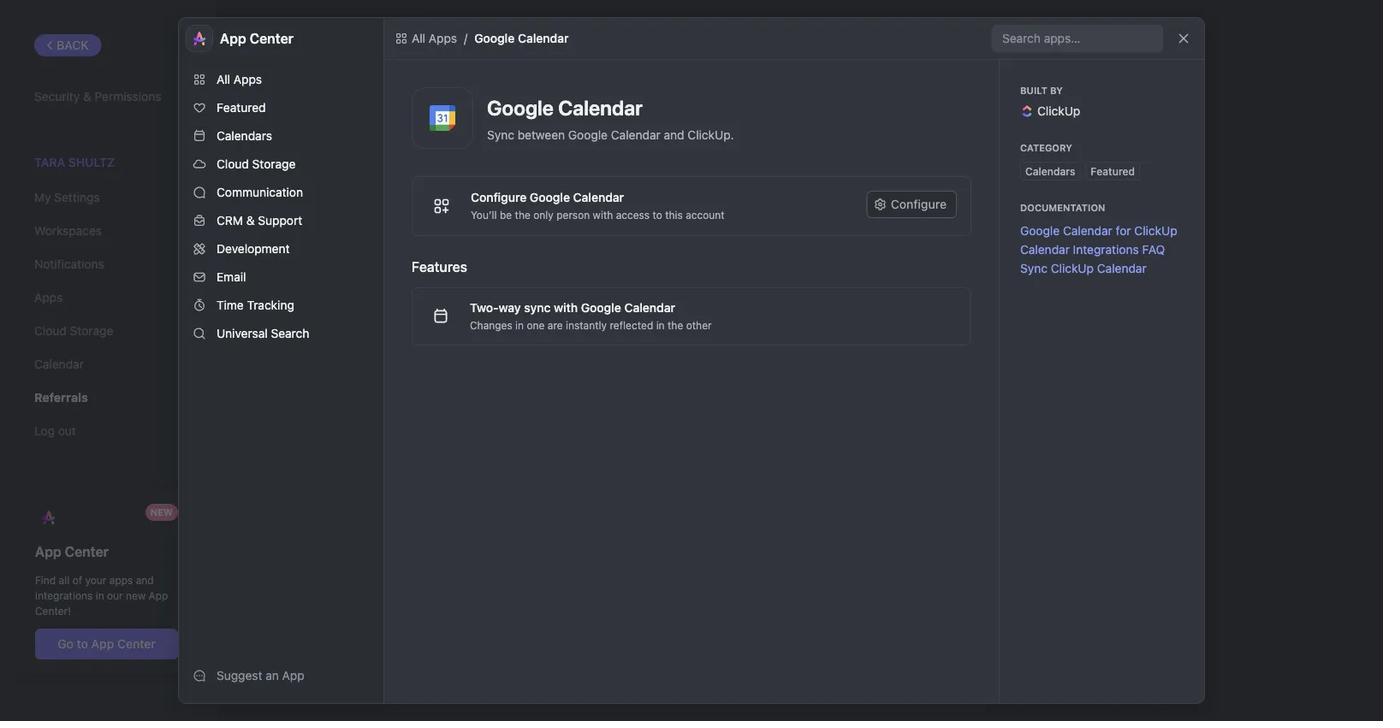 Task type: describe. For each thing, give the bounding box(es) containing it.
crm
[[217, 214, 243, 228]]

google calendar dialog
[[178, 17, 1205, 704]]

documentation
[[1020, 202, 1105, 214]]

center inside button
[[117, 637, 156, 652]]

time tracking
[[217, 298, 294, 312]]

development
[[217, 242, 290, 256]]

find
[[35, 575, 56, 587]]

account
[[686, 209, 725, 221]]

1 horizontal spatial calendars link
[[1020, 162, 1081, 181]]

suggest an app button
[[186, 663, 377, 690]]

out
[[58, 424, 76, 438]]

this
[[665, 209, 683, 221]]

crm & support
[[217, 214, 302, 228]]

in for calendar
[[515, 319, 524, 331]]

by
[[1050, 85, 1063, 96]]

tara
[[34, 155, 65, 169]]

faq
[[1142, 243, 1165, 257]]

configure button
[[867, 191, 957, 218]]

an
[[266, 669, 279, 683]]

security
[[34, 89, 80, 104]]

person
[[557, 209, 590, 221]]

one
[[527, 319, 545, 331]]

/
[[464, 31, 468, 45]]

clickup's
[[877, 405, 950, 427]]

suggest
[[217, 669, 262, 683]]

my
[[34, 191, 51, 205]]

log out link
[[34, 417, 179, 446]]

/ google calendar
[[464, 31, 569, 45]]

calendar integrations faq link
[[1020, 241, 1165, 259]]

1 vertical spatial clickup
[[1134, 224, 1178, 238]]

jcwtj image
[[395, 32, 408, 45]]

you'll
[[471, 209, 497, 221]]

features
[[412, 259, 467, 275]]

rewards graphic@2x image
[[607, 95, 990, 372]]

with inside two-way sync with google calendar changes in one are instantly reflected in the other
[[554, 301, 578, 315]]

built by
[[1020, 85, 1063, 96]]

my settings link
[[34, 183, 179, 212]]

apps link
[[34, 284, 179, 313]]

google calendar sync between google calendar and clickup.
[[487, 95, 734, 142]]

calendar inside the configure google calendar you'll be the only person with access to this account
[[573, 190, 624, 205]]

google right /
[[474, 31, 515, 45]]

the inside two-way sync with google calendar changes in one are instantly reflected in the other
[[668, 319, 683, 331]]

changes
[[470, 319, 513, 331]]

-
[[829, 405, 837, 427]]

google inside two-way sync with google calendar changes in one are instantly reflected in the other
[[581, 301, 621, 315]]

2 vertical spatial clickup
[[1051, 262, 1094, 276]]

calendar inside two-way sync with google calendar changes in one are instantly reflected in the other
[[624, 301, 675, 315]]

calendar up referrals link
[[34, 358, 84, 372]]

shultz
[[68, 155, 115, 169]]

program
[[766, 423, 831, 445]]

0 vertical spatial clickup
[[1037, 104, 1081, 118]]

1 vertical spatial cloud storage
[[34, 324, 113, 338]]

universal
[[217, 327, 268, 341]]

turn your referrals into revenue - join clickup's affiliate program
[[588, 405, 1010, 445]]

notifications link
[[34, 250, 179, 279]]

google right between
[[568, 128, 608, 142]]

back
[[56, 38, 89, 52]]

configure for configure
[[891, 197, 947, 211]]

notifications
[[34, 257, 104, 272]]

communication
[[217, 185, 303, 199]]

0 horizontal spatial featured
[[217, 101, 266, 115]]

in for and
[[96, 590, 104, 602]]

sync inside google calendar sync between google calendar and clickup.
[[487, 128, 514, 142]]

new
[[126, 590, 146, 602]]

0 vertical spatial all apps link
[[391, 28, 461, 49]]

apps
[[109, 575, 133, 587]]

configure for configure google calendar you'll be the only person with access to this account
[[471, 190, 527, 205]]

cloud storage inside google calendar 'dialog'
[[217, 157, 296, 171]]

access
[[616, 209, 650, 221]]

email link
[[186, 264, 377, 291]]

tracking
[[247, 298, 294, 312]]

log
[[34, 424, 55, 438]]

1 vertical spatial storage
[[70, 324, 113, 338]]

storage inside google calendar 'dialog'
[[252, 157, 296, 171]]

apps for topmost all apps link
[[429, 31, 457, 45]]

into
[[731, 405, 759, 427]]

calendar down integrations
[[1097, 262, 1147, 276]]

referrals
[[664, 405, 727, 427]]

clickup.
[[688, 128, 734, 142]]

my settings
[[34, 191, 100, 205]]

google calendar for clickup link
[[1020, 222, 1178, 241]]

1 horizontal spatial cloud storage link
[[186, 151, 377, 178]]

universal search link
[[186, 320, 377, 348]]

tara shultz
[[34, 155, 115, 169]]

email
[[217, 270, 246, 284]]

reflected
[[610, 319, 653, 331]]

suggest an app
[[217, 669, 304, 683]]

configure google calendar you'll be the only person with access to this account
[[471, 190, 725, 221]]

referrals link
[[34, 384, 179, 413]]

go to app center button
[[35, 629, 178, 660]]

workspaces
[[34, 224, 102, 238]]



Task type: vqa. For each thing, say whether or not it's contained in the screenshot.
create space link
no



Task type: locate. For each thing, give the bounding box(es) containing it.
1 vertical spatial app center
[[35, 544, 109, 560]]

to right go
[[77, 637, 88, 652]]

0 vertical spatial your
[[626, 405, 660, 427]]

1 vertical spatial cloud storage link
[[34, 317, 179, 346]]

of
[[72, 575, 82, 587]]

0 vertical spatial all apps
[[412, 31, 457, 45]]

only
[[533, 209, 554, 221]]

0 horizontal spatial &
[[83, 89, 91, 104]]

1 horizontal spatial referrals
[[248, 33, 320, 54]]

cloud storage up the communication
[[217, 157, 296, 171]]

your inside turn your referrals into revenue - join clickup's affiliate program
[[626, 405, 660, 427]]

the
[[515, 209, 531, 221], [668, 319, 683, 331]]

0 horizontal spatial cloud storage
[[34, 324, 113, 338]]

all apps link
[[391, 28, 461, 49], [186, 66, 377, 93]]

in left one
[[515, 319, 524, 331]]

security & permissions link
[[34, 82, 179, 111]]

1 horizontal spatial cloud storage
[[217, 157, 296, 171]]

your
[[626, 405, 660, 427], [85, 575, 106, 587]]

1 horizontal spatial the
[[668, 319, 683, 331]]

1 vertical spatial referrals
[[34, 391, 88, 405]]

0 horizontal spatial storage
[[70, 324, 113, 338]]

& for crm
[[246, 214, 255, 228]]

0 vertical spatial featured
[[217, 101, 266, 115]]

our
[[107, 590, 123, 602]]

development link
[[186, 235, 377, 263]]

find all of your apps and integrations in our new app center!
[[35, 575, 168, 617]]

storage down apps link
[[70, 324, 113, 338]]

your right of
[[85, 575, 106, 587]]

be
[[500, 209, 512, 221]]

1 vertical spatial center
[[65, 544, 109, 560]]

1 vertical spatial apps
[[234, 72, 262, 86]]

time
[[217, 298, 244, 312]]

0 horizontal spatial apps
[[34, 291, 63, 305]]

calendars down category
[[1025, 165, 1075, 177]]

0 vertical spatial referrals
[[248, 33, 320, 54]]

&
[[83, 89, 91, 104], [246, 214, 255, 228]]

0 vertical spatial sync
[[487, 128, 514, 142]]

0 horizontal spatial all
[[217, 72, 230, 86]]

the left the other
[[668, 319, 683, 331]]

configure
[[471, 190, 527, 205], [891, 197, 947, 211]]

all
[[59, 575, 70, 587]]

calendar up the sync clickup calendar link on the right of the page
[[1020, 243, 1070, 257]]

0 vertical spatial calendars
[[217, 129, 272, 143]]

all apps for topmost all apps link
[[412, 31, 457, 45]]

1 horizontal spatial sync
[[1020, 262, 1048, 276]]

sync clickup calendar link
[[1020, 259, 1147, 278]]

sync left between
[[487, 128, 514, 142]]

center inside google calendar 'dialog'
[[250, 30, 294, 47]]

& inside google calendar 'dialog'
[[246, 214, 255, 228]]

between
[[518, 128, 565, 142]]

clickup down by
[[1037, 104, 1081, 118]]

apps inside apps link
[[34, 291, 63, 305]]

1 horizontal spatial apps
[[234, 72, 262, 86]]

calendar right /
[[518, 31, 569, 45]]

0 horizontal spatial calendars link
[[186, 122, 377, 150]]

join
[[841, 405, 873, 427]]

with up are
[[554, 301, 578, 315]]

and left clickup.
[[664, 128, 684, 142]]

with inside the configure google calendar you'll be the only person with access to this account
[[593, 209, 613, 221]]

storage
[[252, 157, 296, 171], [70, 324, 113, 338]]

0 horizontal spatial the
[[515, 209, 531, 221]]

cloud inside google calendar 'dialog'
[[217, 157, 249, 171]]

workspaces link
[[34, 217, 179, 246]]

sync inside google calendar for clickup calendar integrations faq sync clickup calendar
[[1020, 262, 1048, 276]]

apps
[[429, 31, 457, 45], [234, 72, 262, 86], [34, 291, 63, 305]]

1 vertical spatial calendars link
[[1020, 162, 1081, 181]]

0 vertical spatial featured link
[[186, 94, 377, 122]]

calendars link
[[186, 122, 377, 150], [1020, 162, 1081, 181]]

2 vertical spatial center
[[117, 637, 156, 652]]

0 horizontal spatial app center
[[35, 544, 109, 560]]

2 horizontal spatial apps
[[429, 31, 457, 45]]

calendar up reflected
[[624, 301, 675, 315]]

0 vertical spatial apps
[[429, 31, 457, 45]]

sync down calendar integrations faq link
[[1020, 262, 1048, 276]]

search
[[271, 327, 309, 341]]

1 horizontal spatial all apps link
[[391, 28, 461, 49]]

calendars link down category
[[1020, 162, 1081, 181]]

0 horizontal spatial sync
[[487, 128, 514, 142]]

1 horizontal spatial configure
[[891, 197, 947, 211]]

clickup up 'faq'
[[1134, 224, 1178, 238]]

to
[[653, 209, 662, 221], [77, 637, 88, 652]]

storage up communication link
[[252, 157, 296, 171]]

and up new
[[136, 575, 154, 587]]

0 horizontal spatial in
[[96, 590, 104, 602]]

cloud storage link up communication link
[[186, 151, 377, 178]]

1 horizontal spatial featured link
[[1086, 162, 1140, 181]]

1 vertical spatial &
[[246, 214, 255, 228]]

google up instantly
[[581, 301, 621, 315]]

calendars up the communication
[[217, 129, 272, 143]]

google inside the configure google calendar you'll be the only person with access to this account
[[530, 190, 570, 205]]

calendar link
[[34, 350, 179, 379]]

google up between
[[487, 95, 554, 119]]

calendar up calendar integrations faq link
[[1063, 224, 1113, 238]]

0 vertical spatial with
[[593, 209, 613, 221]]

in left our
[[96, 590, 104, 602]]

1 vertical spatial featured
[[1091, 165, 1135, 177]]

two-
[[470, 301, 499, 315]]

for
[[1116, 224, 1131, 238]]

with right person
[[593, 209, 613, 221]]

go to app center
[[58, 637, 156, 652]]

universal search
[[217, 327, 309, 341]]

0 vertical spatial to
[[653, 209, 662, 221]]

revenue
[[763, 405, 825, 427]]

calendar left clickup.
[[611, 128, 661, 142]]

integrations
[[1073, 243, 1139, 257]]

1 horizontal spatial storage
[[252, 157, 296, 171]]

0 horizontal spatial configure
[[471, 190, 527, 205]]

center
[[250, 30, 294, 47], [65, 544, 109, 560], [117, 637, 156, 652]]

cloud storage link
[[186, 151, 377, 178], [34, 317, 179, 346]]

cloud up the communication
[[217, 157, 249, 171]]

1 vertical spatial with
[[554, 301, 578, 315]]

1 vertical spatial the
[[668, 319, 683, 331]]

0 horizontal spatial calendars
[[217, 129, 272, 143]]

1 horizontal spatial in
[[515, 319, 524, 331]]

sync
[[524, 301, 551, 315]]

new
[[150, 507, 173, 518]]

category
[[1020, 143, 1072, 154]]

1 horizontal spatial your
[[626, 405, 660, 427]]

Search apps… field
[[1002, 28, 1156, 49]]

in
[[515, 319, 524, 331], [656, 319, 665, 331], [96, 590, 104, 602]]

0 horizontal spatial referrals
[[34, 391, 88, 405]]

app center
[[220, 30, 294, 47], [35, 544, 109, 560]]

featured
[[217, 101, 266, 115], [1091, 165, 1135, 177]]

the inside the configure google calendar you'll be the only person with access to this account
[[515, 209, 531, 221]]

calendar up between
[[558, 95, 643, 119]]

1 vertical spatial all apps link
[[186, 66, 377, 93]]

calendars link up communication link
[[186, 122, 377, 150]]

built
[[1020, 85, 1048, 96]]

0 horizontal spatial featured link
[[186, 94, 377, 122]]

0 vertical spatial cloud storage link
[[186, 151, 377, 178]]

1 horizontal spatial &
[[246, 214, 255, 228]]

way
[[499, 301, 521, 315]]

all for the bottom all apps link
[[217, 72, 230, 86]]

app
[[220, 30, 246, 47], [35, 544, 61, 560], [149, 590, 168, 602], [91, 637, 114, 652], [282, 669, 304, 683]]

1 vertical spatial featured link
[[1086, 162, 1140, 181]]

0 horizontal spatial all apps
[[217, 72, 262, 86]]

1 vertical spatial calendars
[[1025, 165, 1075, 177]]

google down documentation
[[1020, 224, 1060, 238]]

and inside google calendar sync between google calendar and clickup.
[[664, 128, 684, 142]]

two-way sync with google calendar changes in one are instantly reflected in the other
[[470, 301, 712, 331]]

affiliate
[[955, 405, 1010, 427]]

2 horizontal spatial center
[[250, 30, 294, 47]]

support
[[258, 214, 302, 228]]

1 horizontal spatial center
[[117, 637, 156, 652]]

2 vertical spatial apps
[[34, 291, 63, 305]]

center!
[[35, 605, 71, 617]]

featured link up communication link
[[186, 94, 377, 122]]

0 horizontal spatial and
[[136, 575, 154, 587]]

to inside 'go to app center' button
[[77, 637, 88, 652]]

the right "be"
[[515, 209, 531, 221]]

app center inside google calendar 'dialog'
[[220, 30, 294, 47]]

turn
[[588, 405, 622, 427]]

0 horizontal spatial cloud
[[34, 324, 67, 338]]

& right crm
[[246, 214, 255, 228]]

to inside the configure google calendar you'll be the only person with access to this account
[[653, 209, 662, 221]]

0 horizontal spatial all apps link
[[186, 66, 377, 93]]

and inside find all of your apps and integrations in our new app center!
[[136, 575, 154, 587]]

your right turn
[[626, 405, 660, 427]]

clickup down calendar integrations faq link
[[1051, 262, 1094, 276]]

1 vertical spatial all
[[217, 72, 230, 86]]

google calendar for clickup calendar integrations faq sync clickup calendar
[[1020, 224, 1178, 276]]

in right reflected
[[656, 319, 665, 331]]

0 vertical spatial all
[[412, 31, 425, 45]]

configure inside the configure google calendar you'll be the only person with access to this account
[[471, 190, 527, 205]]

apps for the bottom all apps link
[[234, 72, 262, 86]]

1 vertical spatial and
[[136, 575, 154, 587]]

all apps for the bottom all apps link
[[217, 72, 262, 86]]

1 horizontal spatial all apps
[[412, 31, 457, 45]]

0 horizontal spatial center
[[65, 544, 109, 560]]

configure inside button
[[891, 197, 947, 211]]

1 horizontal spatial app center
[[220, 30, 294, 47]]

cloud down apps link
[[34, 324, 67, 338]]

with
[[593, 209, 613, 221], [554, 301, 578, 315]]

other
[[686, 319, 712, 331]]

time tracking link
[[186, 292, 377, 319]]

crm & support link
[[186, 207, 377, 235]]

permissions
[[95, 89, 161, 104]]

0 vertical spatial &
[[83, 89, 91, 104]]

1 horizontal spatial with
[[593, 209, 613, 221]]

all for topmost all apps link
[[412, 31, 425, 45]]

1 horizontal spatial and
[[664, 128, 684, 142]]

0 vertical spatial storage
[[252, 157, 296, 171]]

calendars
[[217, 129, 272, 143], [1025, 165, 1075, 177]]

1 horizontal spatial cloud
[[217, 157, 249, 171]]

calendar up person
[[573, 190, 624, 205]]

1 vertical spatial your
[[85, 575, 106, 587]]

1 vertical spatial cloud
[[34, 324, 67, 338]]

2 horizontal spatial in
[[656, 319, 665, 331]]

0 vertical spatial app center
[[220, 30, 294, 47]]

google inside google calendar for clickup calendar integrations faq sync clickup calendar
[[1020, 224, 1060, 238]]

1 vertical spatial sync
[[1020, 262, 1048, 276]]

to left this
[[653, 209, 662, 221]]

1 vertical spatial to
[[77, 637, 88, 652]]

& for security
[[83, 89, 91, 104]]

0 horizontal spatial to
[[77, 637, 88, 652]]

0 vertical spatial cloud storage
[[217, 157, 296, 171]]

all
[[412, 31, 425, 45], [217, 72, 230, 86]]

log out
[[34, 424, 76, 438]]

0 vertical spatial the
[[515, 209, 531, 221]]

cloud storage
[[217, 157, 296, 171], [34, 324, 113, 338]]

google up only on the left of page
[[530, 190, 570, 205]]

featured link
[[186, 94, 377, 122], [1086, 162, 1140, 181]]

google
[[474, 31, 515, 45], [487, 95, 554, 119], [568, 128, 608, 142], [530, 190, 570, 205], [1020, 224, 1060, 238], [581, 301, 621, 315]]

your inside find all of your apps and integrations in our new app center!
[[85, 575, 106, 587]]

are
[[548, 319, 563, 331]]

1 horizontal spatial all
[[412, 31, 425, 45]]

security & permissions
[[34, 89, 161, 104]]

0 vertical spatial cloud
[[217, 157, 249, 171]]

featured link up for
[[1086, 162, 1140, 181]]

0 horizontal spatial cloud storage link
[[34, 317, 179, 346]]

cloud
[[217, 157, 249, 171], [34, 324, 67, 338]]

cloud storage down apps link
[[34, 324, 113, 338]]

1 horizontal spatial featured
[[1091, 165, 1135, 177]]

1 horizontal spatial calendars
[[1025, 165, 1075, 177]]

go
[[58, 637, 73, 652]]

sync
[[487, 128, 514, 142], [1020, 262, 1048, 276]]

0 vertical spatial center
[[250, 30, 294, 47]]

in inside find all of your apps and integrations in our new app center!
[[96, 590, 104, 602]]

0 vertical spatial calendars link
[[186, 122, 377, 150]]

0 vertical spatial and
[[664, 128, 684, 142]]

0 horizontal spatial your
[[85, 575, 106, 587]]

referrals
[[248, 33, 320, 54], [34, 391, 88, 405]]

1 horizontal spatial to
[[653, 209, 662, 221]]

cloud storage link up calendar link
[[34, 317, 179, 346]]

app inside find all of your apps and integrations in our new app center!
[[149, 590, 168, 602]]

0 horizontal spatial with
[[554, 301, 578, 315]]

1 vertical spatial all apps
[[217, 72, 262, 86]]

& right "security"
[[83, 89, 91, 104]]



